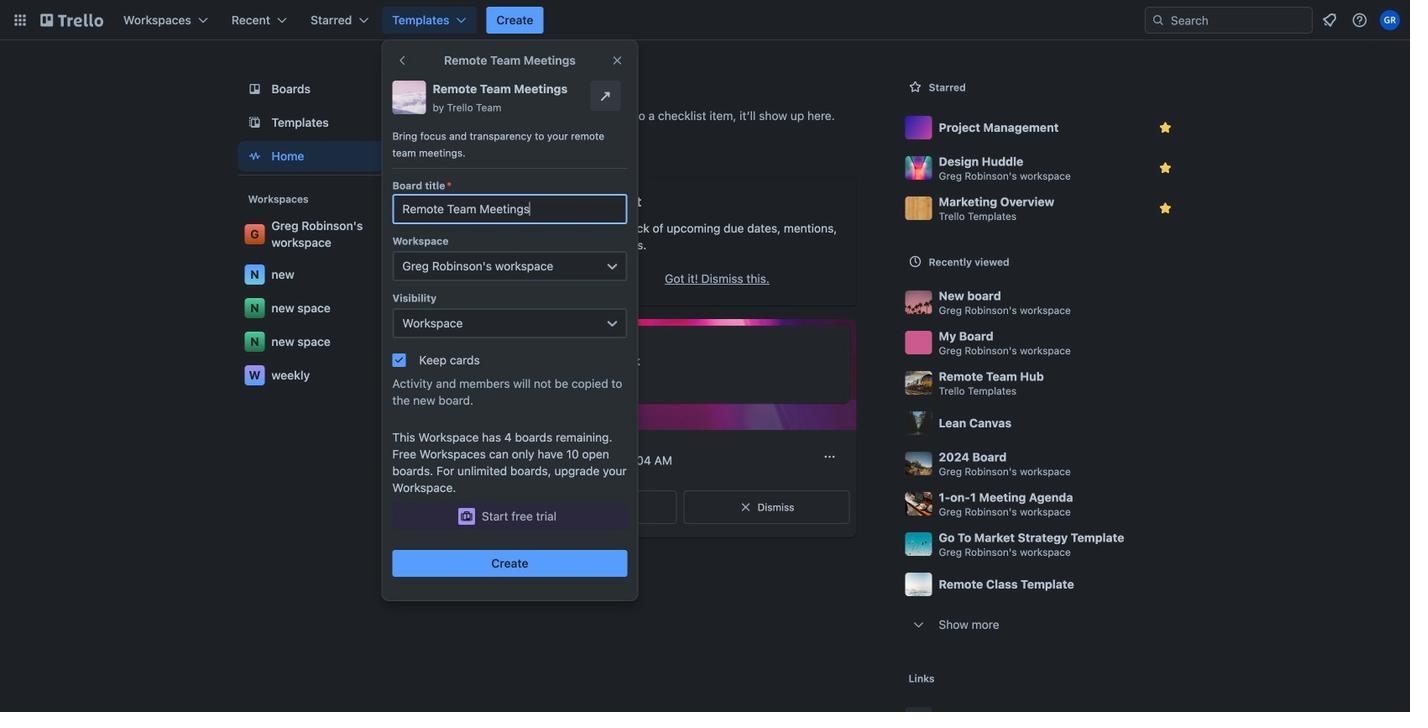 Task type: locate. For each thing, give the bounding box(es) containing it.
color: green, title: none image
[[521, 336, 568, 349]]

home image
[[245, 146, 265, 166]]

Search field
[[1165, 8, 1312, 32]]

search image
[[1152, 13, 1165, 27]]

open information menu image
[[1352, 12, 1369, 29]]

click to unstar marketing overview. it will be removed from your starred list. image
[[1157, 200, 1174, 217]]

click to unstar project management. it will be removed from your starred list. image
[[1157, 119, 1174, 136]]

template board image
[[245, 113, 265, 133]]

None text field
[[393, 194, 628, 224]]



Task type: describe. For each thing, give the bounding box(es) containing it.
return to previous screen image
[[396, 54, 409, 67]]

click to unstar design huddle . it will be removed from your starred list. image
[[1157, 160, 1174, 176]]

0 notifications image
[[1320, 10, 1340, 30]]

primary element
[[0, 0, 1411, 40]]

close popover image
[[611, 54, 624, 67]]

greg robinson (gregrobinson96) image
[[1380, 10, 1401, 30]]

board image
[[245, 79, 265, 99]]

back to home image
[[40, 7, 103, 34]]



Task type: vqa. For each thing, say whether or not it's contained in the screenshot.
Click to unstar Project Management. It will be removed from your starred list. image
yes



